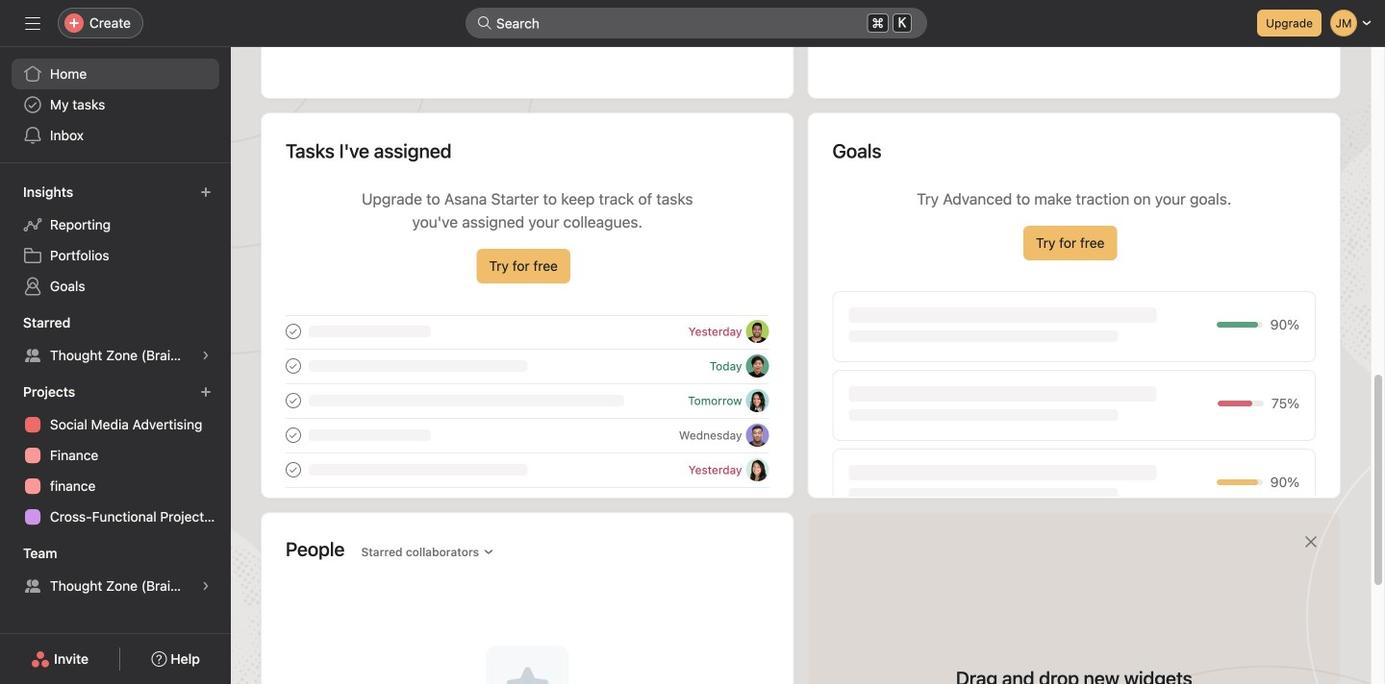 Task type: vqa. For each thing, say whether or not it's contained in the screenshot.
Global element
yes



Task type: describe. For each thing, give the bounding box(es) containing it.
hide sidebar image
[[25, 15, 40, 31]]

teams element
[[0, 537, 231, 606]]

see details, thought zone (brainstorm space) image
[[200, 350, 212, 362]]



Task type: locate. For each thing, give the bounding box(es) containing it.
projects element
[[0, 375, 231, 537]]

Search tasks, projects, and more text field
[[466, 8, 927, 38]]

prominent image
[[477, 15, 493, 31]]

new insights image
[[200, 187, 212, 198]]

None field
[[466, 8, 927, 38]]

starred element
[[0, 306, 231, 375]]

insights element
[[0, 175, 231, 306]]

dismiss image
[[1303, 535, 1319, 550]]

global element
[[0, 47, 231, 163]]

see details, thought zone (brainstorm space) image
[[200, 581, 212, 593]]

new project or portfolio image
[[200, 387, 212, 398]]



